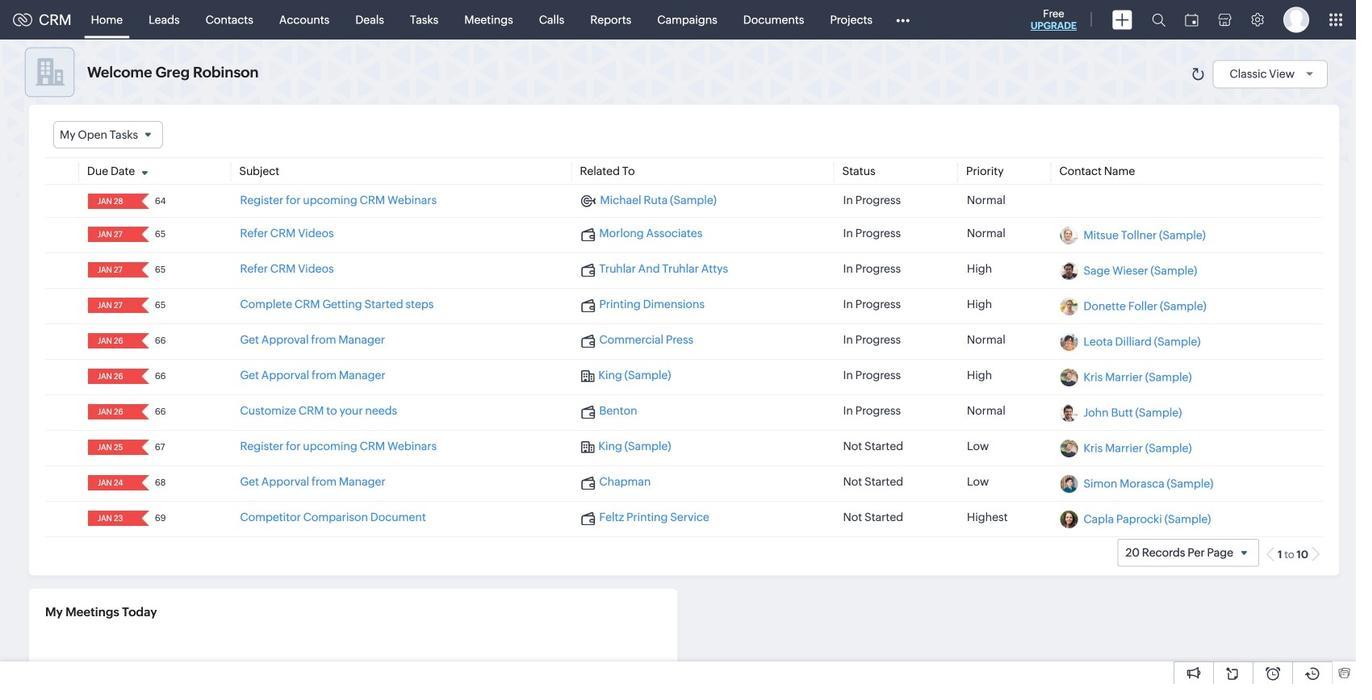 Task type: locate. For each thing, give the bounding box(es) containing it.
logo image
[[13, 13, 32, 26]]

create menu image
[[1113, 10, 1133, 29]]

search element
[[1143, 0, 1176, 40]]

search image
[[1152, 13, 1166, 27]]

None field
[[53, 121, 163, 149], [93, 194, 131, 209], [93, 227, 131, 242], [93, 263, 131, 278], [93, 298, 131, 313], [93, 334, 131, 349], [93, 369, 131, 385], [93, 405, 131, 420], [93, 440, 131, 456], [93, 476, 131, 491], [93, 511, 131, 527], [53, 121, 163, 149], [93, 194, 131, 209], [93, 227, 131, 242], [93, 263, 131, 278], [93, 298, 131, 313], [93, 334, 131, 349], [93, 369, 131, 385], [93, 405, 131, 420], [93, 440, 131, 456], [93, 476, 131, 491], [93, 511, 131, 527]]



Task type: vqa. For each thing, say whether or not it's contained in the screenshot.
Contacts link
no



Task type: describe. For each thing, give the bounding box(es) containing it.
create menu element
[[1103, 0, 1143, 39]]

profile image
[[1284, 7, 1310, 33]]

calendar image
[[1185, 13, 1199, 26]]

Other Modules field
[[886, 7, 920, 33]]

profile element
[[1274, 0, 1319, 39]]



